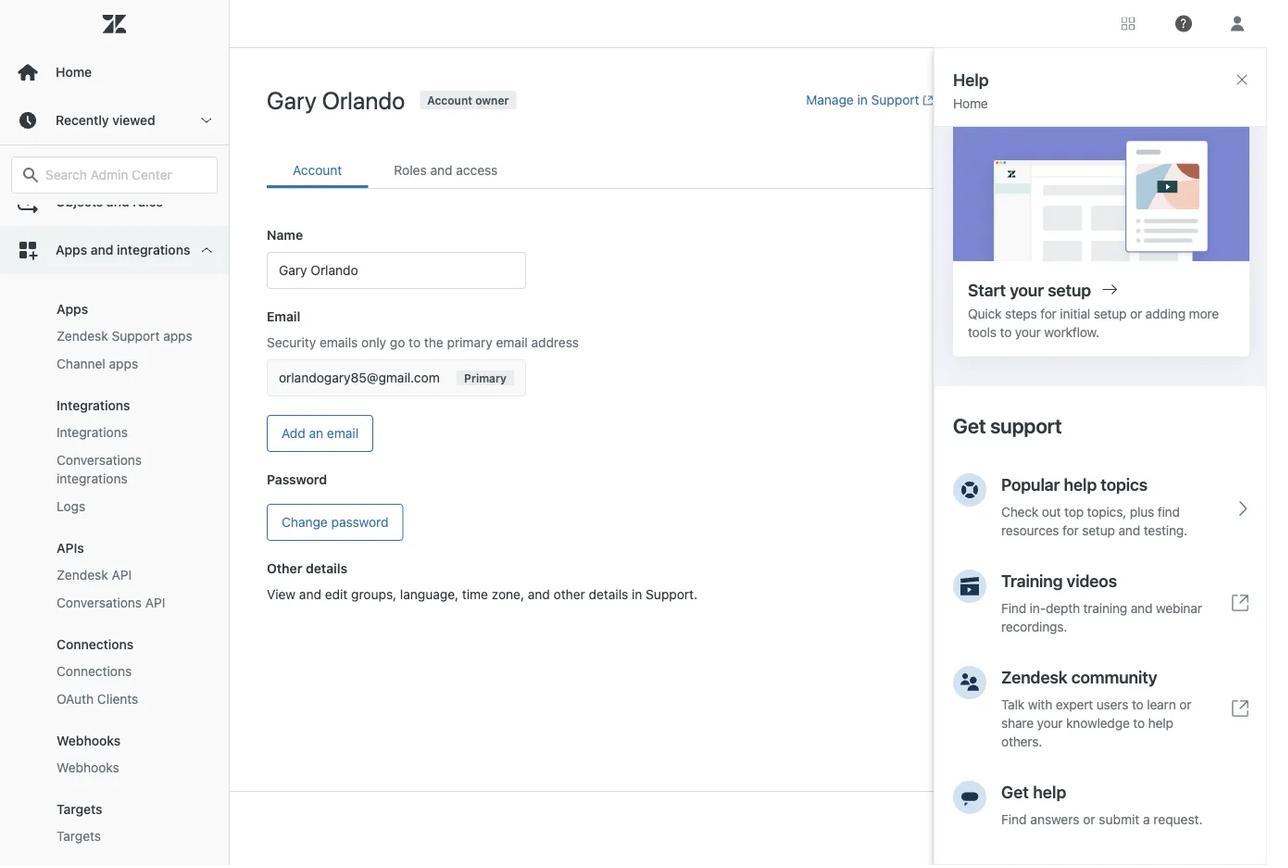 Task type: describe. For each thing, give the bounding box(es) containing it.
cancel button
[[1094, 810, 1165, 847]]

logs link
[[49, 493, 210, 521]]

other details
[[267, 561, 348, 576]]

integrations inside dropdown button
[[117, 242, 190, 258]]

roles and access tab
[[368, 152, 524, 188]]

roles
[[394, 163, 427, 178]]

edit
[[325, 587, 348, 602]]

(opens in a new tab) image
[[920, 95, 934, 106]]

oauth clients
[[57, 692, 138, 707]]

owner
[[475, 94, 509, 107]]

recently
[[56, 113, 109, 128]]

2 webhooks element from the top
[[57, 759, 119, 777]]

apps for apps and integrations
[[56, 242, 87, 258]]

home
[[56, 64, 92, 80]]

and for edit
[[299, 587, 321, 602]]

conversations api
[[57, 595, 165, 611]]

oauth clients link
[[49, 686, 210, 713]]

integrations for 1st the integrations element from the top
[[57, 398, 130, 413]]

zendesk products image
[[1122, 17, 1135, 30]]

targets link
[[49, 823, 210, 851]]

1 webhooks element from the top
[[57, 733, 121, 749]]

cancel
[[1109, 821, 1150, 836]]

1 integrations element from the top
[[57, 398, 130, 413]]

apps for apps element
[[57, 302, 88, 317]]

apps and integrations button
[[0, 226, 229, 274]]

2 connections from the top
[[57, 664, 132, 679]]

groups,
[[351, 587, 397, 602]]

channel apps element
[[57, 355, 138, 373]]

1 targets element from the top
[[57, 802, 102, 817]]

view and edit groups, language, time zone, and other details in support.
[[267, 587, 698, 602]]

recently viewed
[[56, 113, 155, 128]]

zendesk api link
[[49, 561, 210, 589]]

home button
[[0, 48, 229, 96]]

conversations integrations
[[57, 453, 142, 486]]

objects and rules button
[[0, 178, 229, 226]]

logs element
[[57, 498, 85, 516]]

2 connections element from the top
[[57, 662, 132, 681]]

primary
[[447, 335, 493, 350]]

email inside button
[[327, 426, 359, 441]]

conversations api link
[[49, 589, 210, 617]]

conversations integrations element
[[57, 451, 203, 488]]

oauth
[[57, 692, 94, 707]]

clients
[[97, 692, 138, 707]]

name
[[267, 227, 303, 243]]

gary orlando
[[267, 86, 405, 114]]

manage in support
[[806, 92, 920, 107]]

targets for the targets element inside targets link
[[57, 829, 101, 844]]

add an email
[[282, 426, 359, 441]]

primary element
[[0, 0, 230, 865]]

1 horizontal spatial details
[[589, 587, 628, 602]]

and for access
[[430, 163, 453, 178]]

user menu image
[[1226, 12, 1250, 36]]

manage in support link
[[806, 92, 934, 107]]

apps and integrations
[[56, 242, 190, 258]]

none search field inside primary element
[[2, 157, 227, 194]]

and left other
[[528, 587, 550, 602]]

integrations inside conversations integrations
[[57, 471, 128, 486]]

roles and access
[[394, 163, 498, 178]]

the
[[424, 335, 444, 350]]

api for zendesk api
[[112, 568, 132, 583]]

apps and integrations group
[[0, 274, 229, 865]]

1 horizontal spatial apps
[[163, 328, 193, 344]]

targets for second the targets element from the bottom
[[57, 802, 102, 817]]

logs
[[57, 499, 85, 514]]

zendesk support apps
[[57, 328, 193, 344]]

primary
[[464, 372, 507, 385]]

gary
[[267, 86, 317, 114]]

change password button
[[267, 504, 404, 541]]

support inside apps and integrations group
[[112, 328, 160, 344]]



Task type: locate. For each thing, give the bounding box(es) containing it.
go
[[390, 335, 405, 350]]

0 horizontal spatial apps
[[109, 356, 138, 372]]

add
[[282, 426, 306, 441]]

channel
[[57, 356, 105, 372]]

1 webhooks from the top
[[57, 733, 121, 749]]

targets element down webhooks link
[[57, 827, 101, 846]]

zendesk down apis element
[[57, 568, 108, 583]]

and inside dropdown button
[[91, 242, 113, 258]]

conversations integrations link
[[49, 447, 210, 493]]

integrations element
[[57, 398, 130, 413], [57, 423, 128, 442]]

conversations inside conversations integrations element
[[57, 453, 142, 468]]

1 connections from the top
[[57, 637, 134, 652]]

0 vertical spatial api
[[112, 568, 132, 583]]

None text field
[[267, 252, 526, 289]]

integrations down channel apps 'element'
[[57, 398, 130, 413]]

apps
[[56, 242, 87, 258], [57, 302, 88, 317]]

conversations api element
[[57, 594, 165, 612]]

in right manage
[[858, 92, 868, 107]]

integrations
[[57, 398, 130, 413], [57, 425, 128, 440]]

save
[[1187, 821, 1216, 836]]

1 vertical spatial email
[[327, 426, 359, 441]]

account left owner
[[427, 94, 473, 107]]

0 vertical spatial targets element
[[57, 802, 102, 817]]

conversations for api
[[57, 595, 142, 611]]

channel apps link
[[49, 350, 210, 378]]

0 vertical spatial apps
[[56, 242, 87, 258]]

0 horizontal spatial api
[[112, 568, 132, 583]]

an
[[309, 426, 324, 441]]

1 horizontal spatial in
[[858, 92, 868, 107]]

account for account
[[293, 163, 342, 178]]

tree inside primary element
[[0, 178, 229, 865]]

and right roles
[[430, 163, 453, 178]]

1 horizontal spatial api
[[145, 595, 165, 611]]

zendesk
[[57, 328, 108, 344], [57, 568, 108, 583]]

0 vertical spatial integrations
[[117, 242, 190, 258]]

zendesk api
[[57, 568, 132, 583]]

0 vertical spatial connections
[[57, 637, 134, 652]]

1 vertical spatial apps
[[109, 356, 138, 372]]

and left edit
[[299, 587, 321, 602]]

apis element
[[57, 541, 84, 556]]

1 horizontal spatial support
[[872, 92, 920, 107]]

save button
[[1172, 810, 1230, 847]]

1 vertical spatial webhooks element
[[57, 759, 119, 777]]

1 vertical spatial conversations
[[57, 595, 142, 611]]

objects
[[56, 194, 103, 209]]

email right an
[[327, 426, 359, 441]]

zendesk for zendesk api
[[57, 568, 108, 583]]

tree item containing apps and integrations
[[0, 226, 229, 865]]

0 vertical spatial support
[[872, 92, 920, 107]]

api
[[112, 568, 132, 583], [145, 595, 165, 611]]

api up conversations api link
[[112, 568, 132, 583]]

account
[[427, 94, 473, 107], [293, 163, 342, 178]]

tree
[[0, 178, 229, 865]]

api for conversations api
[[145, 595, 165, 611]]

targets down webhooks link
[[57, 829, 101, 844]]

apps up channel
[[57, 302, 88, 317]]

in
[[858, 92, 868, 107], [632, 587, 642, 602]]

apis
[[57, 541, 84, 556]]

zendesk support apps element
[[57, 327, 193, 346]]

tree item
[[0, 226, 229, 865]]

change
[[282, 515, 328, 530]]

support up channel apps link
[[112, 328, 160, 344]]

0 horizontal spatial email
[[327, 426, 359, 441]]

address
[[531, 335, 579, 350]]

tab list
[[267, 152, 934, 189]]

email
[[267, 309, 301, 324]]

view
[[267, 587, 296, 602]]

zendesk up channel
[[57, 328, 108, 344]]

and for integrations
[[91, 242, 113, 258]]

1 vertical spatial targets
[[57, 829, 101, 844]]

only
[[361, 335, 386, 350]]

integrations element down channel apps 'element'
[[57, 398, 130, 413]]

apps up channel apps link
[[163, 328, 193, 344]]

1 zendesk from the top
[[57, 328, 108, 344]]

and down search admin center field
[[107, 194, 129, 209]]

1 vertical spatial integrations
[[57, 425, 128, 440]]

0 vertical spatial connections element
[[57, 637, 134, 652]]

2 integrations element from the top
[[57, 423, 128, 442]]

oauth clients element
[[57, 690, 138, 709]]

integrations up conversations integrations
[[57, 425, 128, 440]]

webhooks element
[[57, 733, 121, 749], [57, 759, 119, 777]]

1 vertical spatial account
[[293, 163, 342, 178]]

1 vertical spatial api
[[145, 595, 165, 611]]

account tab
[[267, 152, 368, 188]]

other
[[267, 561, 302, 576]]

0 horizontal spatial in
[[632, 587, 642, 602]]

1 vertical spatial integrations element
[[57, 423, 128, 442]]

password
[[331, 515, 389, 530]]

and for rules
[[107, 194, 129, 209]]

connections element up connections link at the bottom left of the page
[[57, 637, 134, 652]]

integrations element up conversations integrations
[[57, 423, 128, 442]]

details
[[306, 561, 348, 576], [589, 587, 628, 602]]

conversations inside conversations api element
[[57, 595, 142, 611]]

1 vertical spatial integrations
[[57, 471, 128, 486]]

0 horizontal spatial account
[[293, 163, 342, 178]]

webhooks link
[[49, 754, 210, 782]]

and inside dropdown button
[[107, 194, 129, 209]]

and
[[430, 163, 453, 178], [107, 194, 129, 209], [91, 242, 113, 258], [299, 587, 321, 602], [528, 587, 550, 602]]

orlando
[[322, 86, 405, 114]]

help image
[[1176, 15, 1192, 32]]

viewed
[[112, 113, 155, 128]]

connections
[[57, 637, 134, 652], [57, 664, 132, 679]]

security
[[267, 335, 316, 350]]

integrations up logs
[[57, 471, 128, 486]]

add an email button
[[267, 415, 373, 452]]

2 webhooks from the top
[[57, 760, 119, 776]]

1 horizontal spatial account
[[427, 94, 473, 107]]

integrations link
[[49, 419, 210, 447]]

password
[[267, 472, 327, 487]]

objects and rules
[[56, 194, 163, 209]]

emails
[[320, 335, 358, 350]]

apps inside dropdown button
[[56, 242, 87, 258]]

details right other
[[589, 587, 628, 602]]

conversations down the integrations link
[[57, 453, 142, 468]]

0 horizontal spatial support
[[112, 328, 160, 344]]

0 vertical spatial email
[[496, 335, 528, 350]]

conversations down zendesk api element at the bottom left of page
[[57, 595, 142, 611]]

apps
[[163, 328, 193, 344], [109, 356, 138, 372]]

and down objects and rules
[[91, 242, 113, 258]]

language,
[[400, 587, 459, 602]]

0 vertical spatial details
[[306, 561, 348, 576]]

apps inside group
[[57, 302, 88, 317]]

apps down zendesk support apps element at the top left of page
[[109, 356, 138, 372]]

1 connections element from the top
[[57, 637, 134, 652]]

connections element up oauth clients
[[57, 662, 132, 681]]

manage
[[806, 92, 854, 107]]

0 vertical spatial apps
[[163, 328, 193, 344]]

support.
[[646, 587, 698, 602]]

targets element
[[57, 802, 102, 817], [57, 827, 101, 846]]

security emails only go to the primary email address
[[267, 335, 579, 350]]

tab list containing account
[[267, 152, 934, 189]]

0 vertical spatial integrations element
[[57, 398, 130, 413]]

integrations
[[117, 242, 190, 258], [57, 471, 128, 486]]

email
[[496, 335, 528, 350], [327, 426, 359, 441]]

access
[[456, 163, 498, 178]]

change password
[[282, 515, 389, 530]]

webhooks
[[57, 733, 121, 749], [57, 760, 119, 776]]

connections up oauth clients
[[57, 664, 132, 679]]

rules
[[133, 194, 163, 209]]

targets element inside targets link
[[57, 827, 101, 846]]

conversations
[[57, 453, 142, 468], [57, 595, 142, 611]]

0 vertical spatial targets
[[57, 802, 102, 817]]

integrations for first the integrations element from the bottom
[[57, 425, 128, 440]]

targets element up targets link
[[57, 802, 102, 817]]

1 vertical spatial in
[[632, 587, 642, 602]]

1 vertical spatial connections
[[57, 664, 132, 679]]

connections up connections link at the bottom left of the page
[[57, 637, 134, 652]]

1 horizontal spatial email
[[496, 335, 528, 350]]

1 conversations from the top
[[57, 453, 142, 468]]

and inside tab
[[430, 163, 453, 178]]

account up name on the left top
[[293, 163, 342, 178]]

zone,
[[492, 587, 524, 602]]

2 targets from the top
[[57, 829, 101, 844]]

account owner
[[427, 94, 509, 107]]

1 vertical spatial webhooks
[[57, 760, 119, 776]]

details up edit
[[306, 561, 348, 576]]

1 vertical spatial targets element
[[57, 827, 101, 846]]

tree containing objects and rules
[[0, 178, 229, 865]]

1 vertical spatial connections element
[[57, 662, 132, 681]]

support right manage
[[872, 92, 920, 107]]

recently viewed button
[[0, 96, 229, 145]]

zendesk api element
[[57, 566, 132, 585]]

targets up targets link
[[57, 802, 102, 817]]

connections element
[[57, 637, 134, 652], [57, 662, 132, 681]]

0 vertical spatial zendesk
[[57, 328, 108, 344]]

conversations for integrations
[[57, 453, 142, 468]]

0 vertical spatial integrations
[[57, 398, 130, 413]]

account for account owner
[[427, 94, 473, 107]]

api down zendesk api link
[[145, 595, 165, 611]]

None text field
[[279, 370, 449, 386]]

1 vertical spatial details
[[589, 587, 628, 602]]

2 zendesk from the top
[[57, 568, 108, 583]]

zendesk for zendesk support apps
[[57, 328, 108, 344]]

1 vertical spatial support
[[112, 328, 160, 344]]

account inside "tab"
[[293, 163, 342, 178]]

1 vertical spatial apps
[[57, 302, 88, 317]]

channel apps
[[57, 356, 138, 372]]

tree item inside primary element
[[0, 226, 229, 865]]

other
[[554, 587, 585, 602]]

2 integrations from the top
[[57, 425, 128, 440]]

None search field
[[2, 157, 227, 194]]

Search Admin Center field
[[45, 167, 206, 183]]

targets
[[57, 802, 102, 817], [57, 829, 101, 844]]

zendesk support apps link
[[49, 322, 210, 350]]

email right primary
[[496, 335, 528, 350]]

integrations down rules
[[117, 242, 190, 258]]

support
[[872, 92, 920, 107], [112, 328, 160, 344]]

to
[[409, 335, 421, 350]]

0 vertical spatial conversations
[[57, 453, 142, 468]]

1 vertical spatial zendesk
[[57, 568, 108, 583]]

2 targets element from the top
[[57, 827, 101, 846]]

in left support.
[[632, 587, 642, 602]]

connections link
[[49, 658, 210, 686]]

1 targets from the top
[[57, 802, 102, 817]]

0 vertical spatial webhooks
[[57, 733, 121, 749]]

0 vertical spatial in
[[858, 92, 868, 107]]

1 integrations from the top
[[57, 398, 130, 413]]

apps element
[[57, 302, 88, 317]]

apps inside 'element'
[[109, 356, 138, 372]]

apps down objects
[[56, 242, 87, 258]]

time
[[462, 587, 488, 602]]

0 vertical spatial webhooks element
[[57, 733, 121, 749]]

2 conversations from the top
[[57, 595, 142, 611]]

0 vertical spatial account
[[427, 94, 473, 107]]

0 horizontal spatial details
[[306, 561, 348, 576]]



Task type: vqa. For each thing, say whether or not it's contained in the screenshot.
User menu icon
yes



